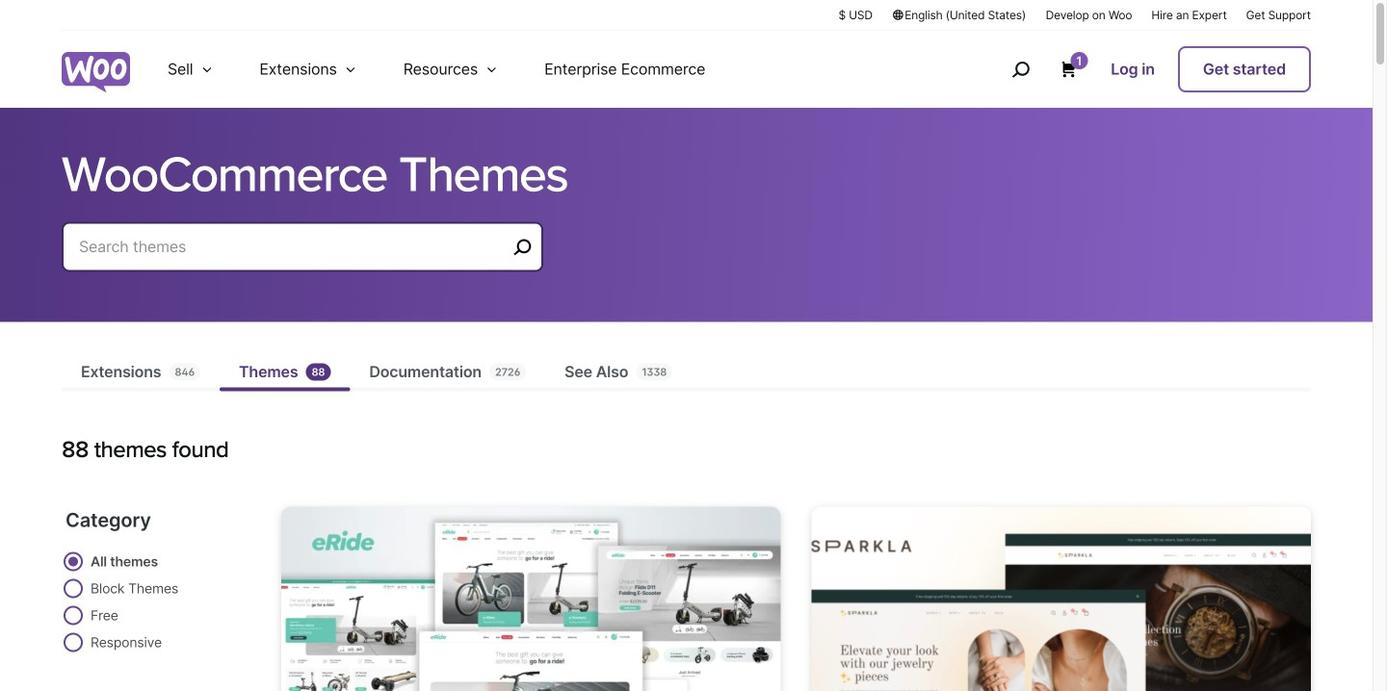 Task type: describe. For each thing, give the bounding box(es) containing it.
search image
[[1005, 54, 1036, 85]]

Search themes search field
[[79, 234, 507, 261]]



Task type: vqa. For each thing, say whether or not it's contained in the screenshot.
SEARCH image
yes



Task type: locate. For each thing, give the bounding box(es) containing it.
service navigation menu element
[[970, 38, 1311, 101]]

None search field
[[62, 222, 543, 295]]



